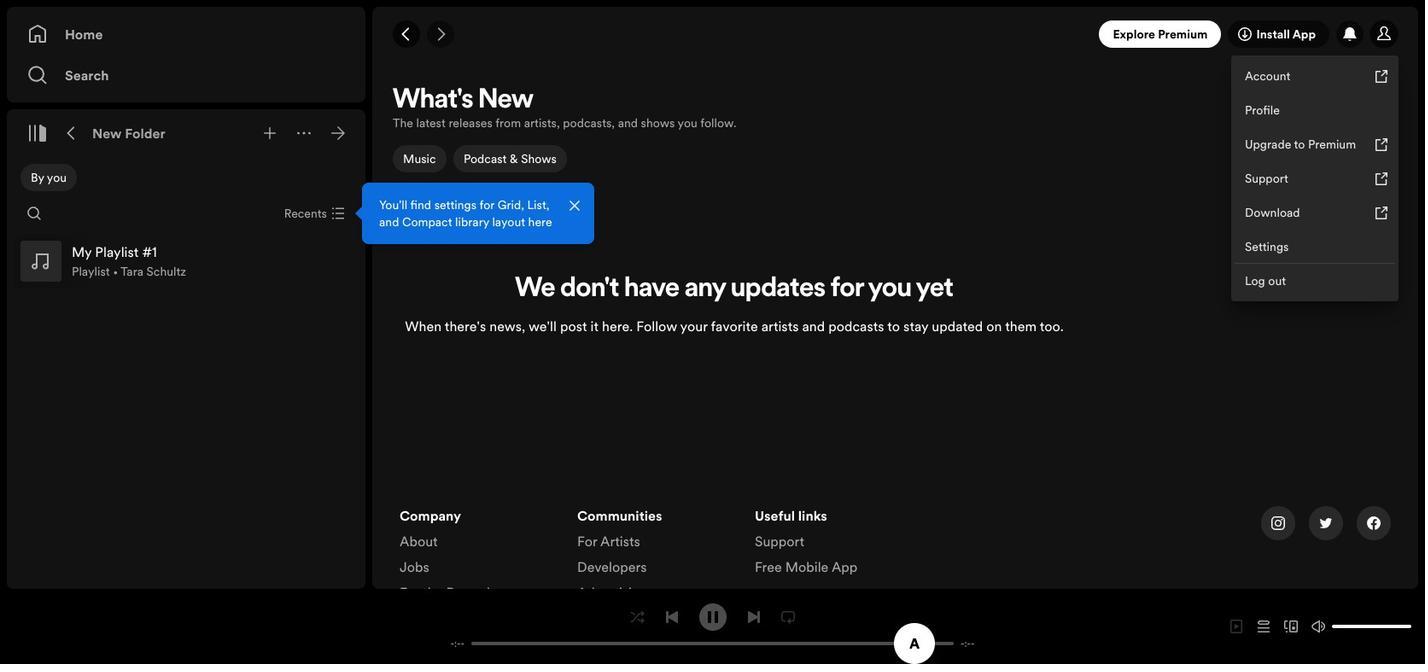 Task type: vqa. For each thing, say whether or not it's contained in the screenshot.
800 Miles to Freedom Link on the left
no



Task type: describe. For each thing, give the bounding box(es) containing it.
free
[[755, 558, 782, 577]]

have
[[625, 276, 680, 303]]

for inside the my playlist #1 - playlist by tara schultz | spotify element
[[831, 276, 864, 303]]

about
[[400, 532, 438, 551]]

go back image
[[400, 27, 413, 41]]

Disable repeat checkbox
[[774, 603, 802, 631]]

useful links support free mobile app
[[755, 507, 858, 577]]

list containing useful links
[[755, 507, 912, 584]]

it
[[591, 317, 599, 335]]

1 - from the left
[[450, 638, 454, 650]]

explore premium button
[[1100, 20, 1222, 48]]

2 vertical spatial and
[[802, 317, 825, 335]]

communities
[[577, 507, 662, 525]]

upgrade to premium link
[[1235, 127, 1396, 161]]

settings
[[434, 196, 477, 214]]

home link
[[27, 17, 345, 51]]

them
[[1005, 317, 1037, 335]]

external link image for support
[[1375, 172, 1389, 185]]

•
[[113, 263, 118, 280]]

advertising
[[577, 584, 648, 602]]

none search field inside main element
[[20, 200, 48, 227]]

podcast & shows
[[463, 150, 556, 167]]

what's new the latest releases from artists, podcasts, and shows you follow.
[[393, 87, 737, 132]]

to inside upgrade to premium link
[[1294, 136, 1306, 153]]

0 vertical spatial support link
[[1235, 161, 1396, 196]]

for the record link
[[400, 584, 490, 609]]

list containing communities
[[577, 507, 735, 654]]

enable shuffle image
[[631, 610, 644, 624]]

podcast
[[463, 150, 507, 167]]

2 -:-- from the left
[[961, 638, 975, 650]]

your
[[680, 317, 708, 335]]

group inside main element
[[14, 234, 359, 289]]

2 - from the left
[[461, 638, 465, 650]]

here.
[[602, 317, 633, 335]]

install app
[[1257, 26, 1316, 43]]

post
[[560, 317, 587, 335]]

Music checkbox
[[393, 145, 446, 173]]

download
[[1245, 204, 1300, 221]]

library
[[455, 214, 489, 231]]

log
[[1245, 272, 1266, 290]]

layout
[[492, 214, 525, 231]]

new inside what's new the latest releases from artists, podcasts, and shows you follow.
[[479, 87, 534, 114]]

and inside you'll find settings for grid, list, and compact library layout here
[[379, 214, 399, 231]]

what's new image
[[1344, 27, 1357, 41]]

external link image for download
[[1375, 206, 1389, 220]]

playlist • tara schultz
[[72, 263, 186, 280]]

app inside useful links support free mobile app
[[832, 558, 858, 577]]

you'll find settings for grid, list, and compact library layout here
[[379, 196, 552, 231]]

by
[[31, 169, 44, 186]]

we don't have any updates for you yet
[[515, 276, 954, 303]]

podcasts,
[[563, 114, 615, 132]]

log out
[[1245, 272, 1286, 290]]

external link image for upgrade to premium
[[1375, 138, 1389, 151]]

search
[[65, 66, 109, 85]]

1 :- from the left
[[454, 638, 461, 650]]

profile link
[[1235, 93, 1396, 127]]

playlist
[[72, 263, 110, 280]]

volume high image
[[1312, 620, 1326, 634]]

you inside checkbox
[[47, 169, 67, 186]]

podcasts
[[829, 317, 885, 335]]

disable repeat image
[[781, 610, 795, 624]]

compact
[[402, 214, 452, 231]]

stay
[[904, 317, 929, 335]]

company about jobs for the record
[[400, 507, 490, 602]]

instagram image
[[1272, 517, 1285, 531]]

news,
[[490, 317, 525, 335]]

explore premium
[[1113, 26, 1208, 43]]

schultz
[[147, 263, 186, 280]]

don't
[[560, 276, 620, 303]]

updated
[[932, 317, 983, 335]]

folder
[[125, 124, 166, 143]]

music
[[403, 150, 436, 167]]

search link
[[27, 58, 345, 92]]

we'll
[[529, 317, 557, 335]]

shows
[[641, 114, 675, 132]]

too.
[[1040, 317, 1064, 335]]

log out button
[[1235, 264, 1396, 298]]

you inside what's new the latest releases from artists, podcasts, and shows you follow.
[[678, 114, 698, 132]]

out
[[1269, 272, 1286, 290]]

list,
[[527, 196, 550, 214]]

premium inside button
[[1158, 26, 1208, 43]]

grid,
[[498, 196, 524, 214]]

here
[[528, 214, 552, 231]]

links
[[798, 507, 828, 525]]

artists,
[[524, 114, 560, 132]]

shows
[[521, 150, 556, 167]]

0 vertical spatial support
[[1245, 170, 1289, 187]]

profile
[[1245, 102, 1280, 119]]

settings link
[[1235, 230, 1396, 264]]

to inside the my playlist #1 - playlist by tara schultz | spotify element
[[888, 317, 900, 335]]

search in your library image
[[27, 207, 41, 220]]

Podcast & Shows checkbox
[[453, 145, 567, 173]]

for inside company about jobs for the record
[[400, 584, 420, 602]]

you'll
[[379, 196, 408, 214]]

twitter image
[[1320, 517, 1333, 531]]



Task type: locate. For each thing, give the bounding box(es) containing it.
app right mobile
[[832, 558, 858, 577]]

0 horizontal spatial you
[[47, 169, 67, 186]]

you right shows
[[678, 114, 698, 132]]

communities for artists developers advertising
[[577, 507, 662, 602]]

external link image down profile "link" at the top right of the page
[[1375, 138, 1389, 151]]

None search field
[[20, 200, 48, 227]]

0 horizontal spatial app
[[832, 558, 858, 577]]

app
[[1293, 26, 1316, 43], [832, 558, 858, 577]]

premium right explore
[[1158, 26, 1208, 43]]

and left shows
[[618, 114, 638, 132]]

company
[[400, 507, 461, 525]]

0 horizontal spatial to
[[888, 317, 900, 335]]

0 horizontal spatial :-
[[454, 638, 461, 650]]

external link image up download link on the right top of page
[[1375, 172, 1389, 185]]

4 - from the left
[[971, 638, 975, 650]]

favorite
[[711, 317, 758, 335]]

1 horizontal spatial -:--
[[961, 638, 975, 650]]

1 -:-- from the left
[[450, 638, 465, 650]]

useful
[[755, 507, 795, 525]]

0 vertical spatial for
[[480, 196, 495, 214]]

1 horizontal spatial app
[[1293, 26, 1316, 43]]

1 external link image from the top
[[1375, 69, 1389, 83]]

0 vertical spatial and
[[618, 114, 638, 132]]

for
[[480, 196, 495, 214], [831, 276, 864, 303]]

1 horizontal spatial you
[[678, 114, 698, 132]]

app right install
[[1293, 26, 1316, 43]]

jobs
[[400, 558, 429, 577]]

support link down upgrade to premium
[[1235, 161, 1396, 196]]

1 vertical spatial support
[[755, 532, 805, 551]]

developers link
[[577, 558, 647, 584]]

for inside you'll find settings for grid, list, and compact library layout here
[[480, 196, 495, 214]]

download link
[[1235, 196, 1396, 230]]

1 horizontal spatial and
[[618, 114, 638, 132]]

-
[[450, 638, 454, 650], [461, 638, 465, 650], [961, 638, 965, 650], [971, 638, 975, 650]]

0 horizontal spatial premium
[[1158, 26, 1208, 43]]

jobs link
[[400, 558, 429, 584]]

premium down profile "link" at the top right of the page
[[1309, 136, 1356, 153]]

1 horizontal spatial for
[[577, 532, 597, 551]]

top bar and user menu element
[[372, 7, 1419, 61]]

releases
[[449, 114, 493, 132]]

and left find
[[379, 214, 399, 231]]

new folder
[[92, 124, 166, 143]]

player controls element
[[430, 603, 995, 650]]

new
[[479, 87, 534, 114], [92, 124, 122, 143]]

1 vertical spatial app
[[832, 558, 858, 577]]

about link
[[400, 532, 438, 558]]

Recents, List view field
[[270, 200, 355, 227]]

0 horizontal spatial support link
[[755, 532, 805, 558]]

facebook image
[[1367, 517, 1381, 531]]

0 horizontal spatial support
[[755, 532, 805, 551]]

0 horizontal spatial new
[[92, 124, 122, 143]]

find
[[410, 196, 431, 214]]

follow.
[[701, 114, 737, 132]]

group
[[14, 234, 359, 289]]

support link
[[1235, 161, 1396, 196], [755, 532, 805, 558]]

for left artists
[[577, 532, 597, 551]]

1 horizontal spatial list
[[577, 507, 735, 654]]

we
[[515, 276, 555, 303]]

0 vertical spatial for
[[577, 532, 597, 551]]

for artists link
[[577, 532, 640, 558]]

list containing company
[[400, 507, 557, 609]]

to left stay at the right of page
[[888, 317, 900, 335]]

external link image
[[1375, 138, 1389, 151], [1375, 172, 1389, 185]]

premium
[[1158, 26, 1208, 43], [1309, 136, 1356, 153]]

to
[[1294, 136, 1306, 153], [888, 317, 900, 335]]

1 vertical spatial and
[[379, 214, 399, 231]]

my playlist #1 - playlist by tara schultz | spotify element
[[372, 82, 1419, 665]]

account
[[1245, 67, 1291, 85]]

connect to a device image
[[1285, 620, 1298, 634]]

1 vertical spatial external link image
[[1375, 206, 1389, 220]]

yet
[[916, 276, 954, 303]]

you'll find settings for grid, list, and compact library layout here dialog
[[362, 183, 594, 244]]

pause image
[[706, 610, 720, 624]]

0 vertical spatial app
[[1293, 26, 1316, 43]]

By you checkbox
[[20, 164, 77, 191]]

upgrade to premium
[[1245, 136, 1356, 153]]

1 horizontal spatial support
[[1245, 170, 1289, 187]]

external link image for account
[[1375, 69, 1389, 83]]

new inside button
[[92, 124, 122, 143]]

for inside communities for artists developers advertising
[[577, 532, 597, 551]]

0 vertical spatial external link image
[[1375, 69, 1389, 83]]

explore
[[1113, 26, 1156, 43]]

0 horizontal spatial list
[[400, 507, 557, 609]]

you left yet
[[869, 276, 912, 303]]

0 horizontal spatial -:--
[[450, 638, 465, 650]]

new up podcast & shows
[[479, 87, 534, 114]]

artists
[[600, 532, 640, 551]]

external link image inside upgrade to premium link
[[1375, 138, 1389, 151]]

for left grid,
[[480, 196, 495, 214]]

external link image
[[1375, 69, 1389, 83], [1375, 206, 1389, 220]]

there's
[[445, 317, 486, 335]]

0 vertical spatial you
[[678, 114, 698, 132]]

2 list from the left
[[577, 507, 735, 654]]

upgrade
[[1245, 136, 1292, 153]]

1 horizontal spatial premium
[[1309, 136, 1356, 153]]

any
[[685, 276, 726, 303]]

1 vertical spatial premium
[[1309, 136, 1356, 153]]

and inside what's new the latest releases from artists, podcasts, and shows you follow.
[[618, 114, 638, 132]]

0 vertical spatial premium
[[1158, 26, 1208, 43]]

for left the
[[400, 584, 420, 602]]

account button
[[1235, 59, 1396, 93]]

0 horizontal spatial and
[[379, 214, 399, 231]]

support inside useful links support free mobile app
[[755, 532, 805, 551]]

the
[[393, 114, 413, 132]]

for
[[577, 532, 597, 551], [400, 584, 420, 602]]

and
[[618, 114, 638, 132], [379, 214, 399, 231], [802, 317, 825, 335]]

2 vertical spatial you
[[869, 276, 912, 303]]

1 horizontal spatial for
[[831, 276, 864, 303]]

when
[[405, 317, 442, 335]]

from
[[496, 114, 521, 132]]

:-
[[454, 638, 461, 650], [965, 638, 971, 650]]

0 vertical spatial to
[[1294, 136, 1306, 153]]

install app link
[[1229, 20, 1330, 48]]

for up podcasts
[[831, 276, 864, 303]]

on
[[987, 317, 1002, 335]]

install
[[1257, 26, 1290, 43]]

you
[[678, 114, 698, 132], [47, 169, 67, 186], [869, 276, 912, 303]]

record
[[446, 584, 490, 602]]

what's
[[393, 87, 474, 114]]

2 :- from the left
[[965, 638, 971, 650]]

external link image up settings link
[[1375, 206, 1389, 220]]

new left the folder
[[92, 124, 122, 143]]

app inside top bar and user menu element
[[1293, 26, 1316, 43]]

external link image inside download link
[[1375, 206, 1389, 220]]

settings
[[1245, 238, 1289, 255]]

group containing playlist
[[14, 234, 359, 289]]

advertising link
[[577, 584, 648, 609]]

support
[[1245, 170, 1289, 187], [755, 532, 805, 551]]

support down 'upgrade'
[[1245, 170, 1289, 187]]

1 vertical spatial for
[[400, 584, 420, 602]]

1 external link image from the top
[[1375, 138, 1389, 151]]

menu containing account
[[1232, 56, 1399, 302]]

developers
[[577, 558, 647, 577]]

free mobile app link
[[755, 558, 858, 584]]

new folder button
[[89, 120, 169, 147]]

1 horizontal spatial :-
[[965, 638, 971, 650]]

1 vertical spatial new
[[92, 124, 122, 143]]

1 vertical spatial you
[[47, 169, 67, 186]]

0 vertical spatial external link image
[[1375, 138, 1389, 151]]

main element
[[7, 7, 594, 589]]

1 horizontal spatial to
[[1294, 136, 1306, 153]]

3 - from the left
[[961, 638, 965, 650]]

mobile
[[786, 558, 829, 577]]

2 horizontal spatial you
[[869, 276, 912, 303]]

0 horizontal spatial for
[[480, 196, 495, 214]]

1 vertical spatial to
[[888, 317, 900, 335]]

2 horizontal spatial list
[[755, 507, 912, 584]]

latest
[[416, 114, 446, 132]]

follow
[[637, 317, 677, 335]]

updates
[[731, 276, 826, 303]]

support down useful
[[755, 532, 805, 551]]

by you
[[31, 169, 67, 186]]

list
[[400, 507, 557, 609], [577, 507, 735, 654], [755, 507, 912, 584]]

and right "artists" on the right of page
[[802, 317, 825, 335]]

1 list from the left
[[400, 507, 557, 609]]

0 vertical spatial new
[[479, 87, 534, 114]]

1 horizontal spatial support link
[[1235, 161, 1396, 196]]

next image
[[747, 610, 761, 624]]

1 horizontal spatial new
[[479, 87, 534, 114]]

1 vertical spatial external link image
[[1375, 172, 1389, 185]]

1 vertical spatial for
[[831, 276, 864, 303]]

the
[[423, 584, 443, 602]]

3 list from the left
[[755, 507, 912, 584]]

go forward image
[[434, 27, 448, 41]]

support link down useful
[[755, 532, 805, 558]]

external link image inside account button
[[1375, 69, 1389, 83]]

previous image
[[665, 610, 679, 624]]

2 horizontal spatial and
[[802, 317, 825, 335]]

tara
[[121, 263, 144, 280]]

1 vertical spatial support link
[[755, 532, 805, 558]]

artists
[[762, 317, 799, 335]]

&
[[510, 150, 518, 167]]

recents
[[284, 205, 327, 222]]

external link image up profile "link" at the top right of the page
[[1375, 69, 1389, 83]]

menu
[[1232, 56, 1399, 302]]

0 horizontal spatial for
[[400, 584, 420, 602]]

you right by
[[47, 169, 67, 186]]

to right 'upgrade'
[[1294, 136, 1306, 153]]

2 external link image from the top
[[1375, 172, 1389, 185]]

2 external link image from the top
[[1375, 206, 1389, 220]]



